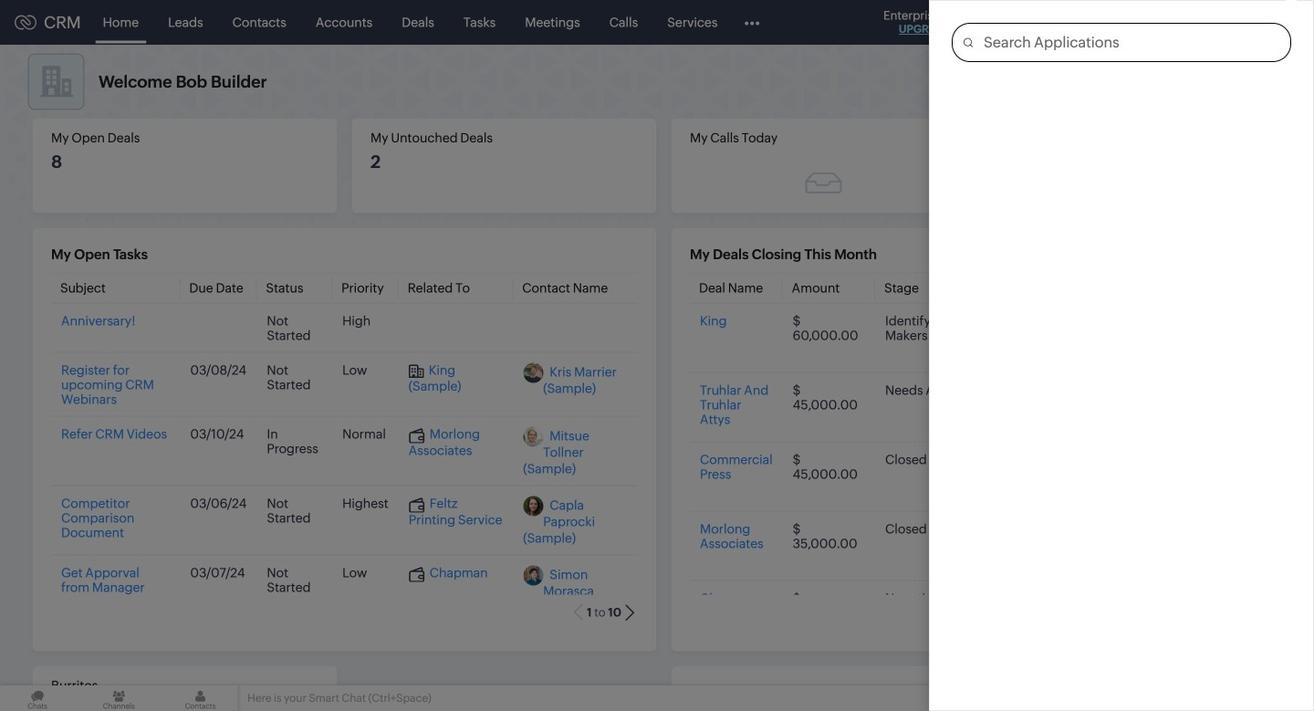 Task type: vqa. For each thing, say whether or not it's contained in the screenshot.
foller-donette@noemail.com
no



Task type: describe. For each thing, give the bounding box(es) containing it.
logo image
[[15, 15, 37, 30]]

contacts image
[[163, 686, 238, 711]]

calendar image
[[1121, 15, 1137, 30]]

create menu image
[[1004, 11, 1027, 33]]

chats image
[[0, 686, 75, 711]]

profile image
[[1233, 8, 1262, 37]]

channels image
[[81, 686, 156, 711]]



Task type: locate. For each thing, give the bounding box(es) containing it.
create menu element
[[993, 0, 1038, 44]]

profile element
[[1222, 0, 1273, 44]]

signals image
[[1087, 15, 1099, 30]]

search element
[[1038, 0, 1076, 45]]

Search Applications text field
[[973, 24, 1291, 61]]

search image
[[1049, 15, 1065, 30]]

signals element
[[1076, 0, 1110, 45]]



